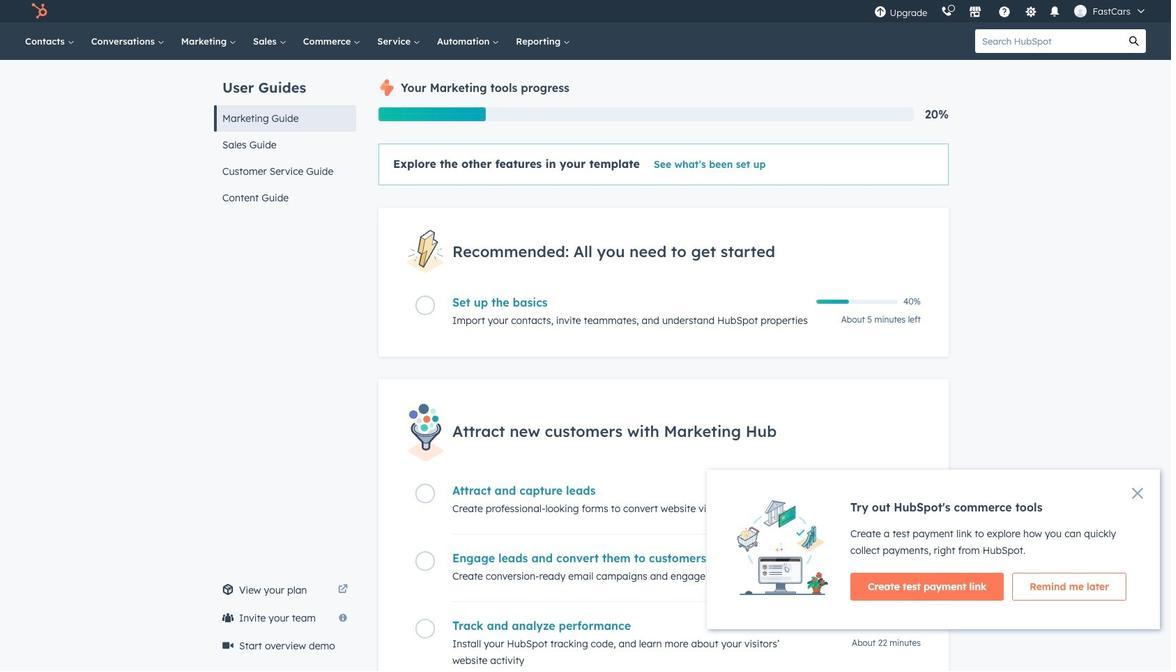 Task type: locate. For each thing, give the bounding box(es) containing it.
close image
[[1133, 488, 1144, 499]]

menu
[[868, 0, 1155, 22]]

Search HubSpot search field
[[976, 29, 1123, 53]]

marketplaces image
[[970, 6, 982, 19]]

[object object] complete progress bar
[[817, 300, 849, 304]]

progress bar
[[379, 107, 486, 121]]

christina overa image
[[1075, 5, 1088, 17]]



Task type: describe. For each thing, give the bounding box(es) containing it.
user guides element
[[214, 60, 356, 211]]

link opens in a new window image
[[338, 582, 348, 599]]

link opens in a new window image
[[338, 585, 348, 596]]



Task type: vqa. For each thing, say whether or not it's contained in the screenshot.
Ruby Anderson "icon"
no



